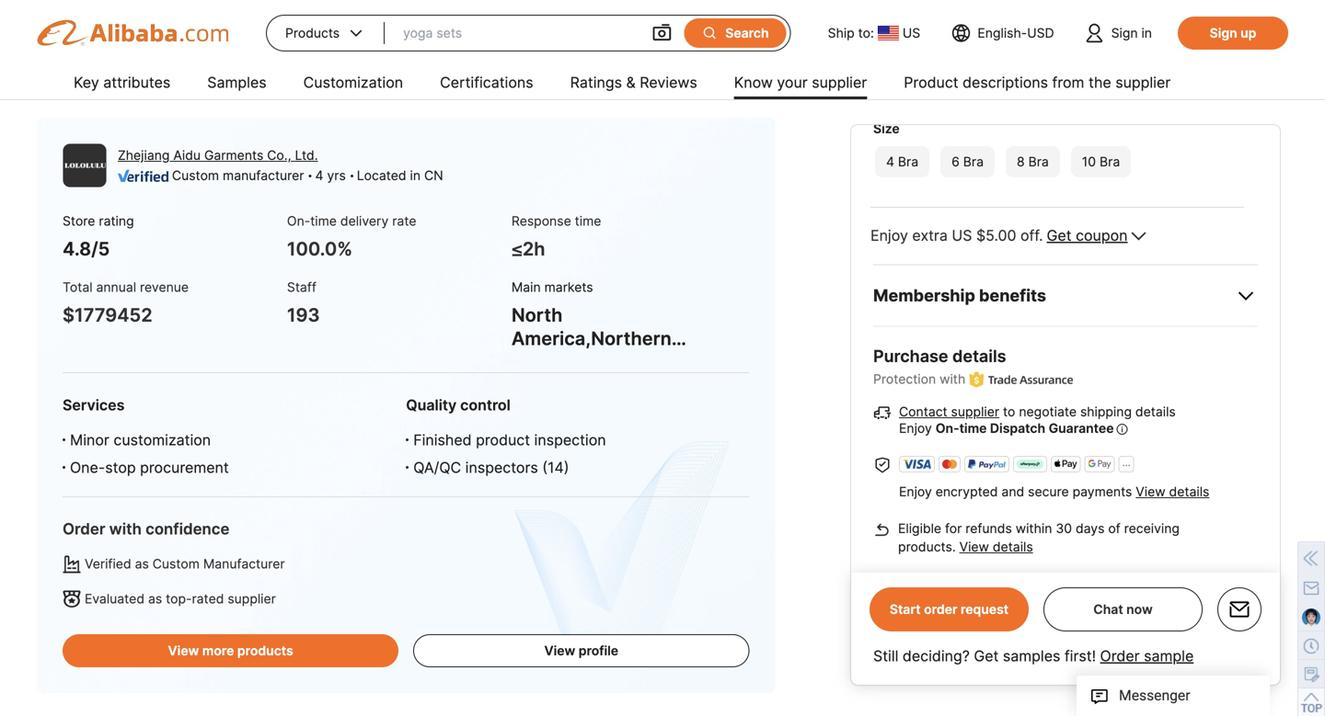 Task type: describe. For each thing, give the bounding box(es) containing it.
details up to
[[952, 347, 1006, 367]]

sign in
[[1111, 25, 1152, 41]]

1 horizontal spatial get
[[1047, 227, 1072, 245]]

as for evaluated
[[148, 592, 162, 608]]

to
[[1003, 404, 1015, 420]]

minor
[[70, 432, 109, 450]]

main markets north america,northern europe,mid east
[[511, 280, 672, 374]]

key
[[74, 74, 99, 92]]

1 horizontal spatial know
[[734, 74, 773, 92]]

store
[[63, 214, 95, 229]]

negotiate
[[1019, 404, 1077, 420]]

customization
[[114, 432, 211, 450]]

eligible
[[898, 521, 941, 537]]

descriptions
[[963, 74, 1048, 92]]

purchase
[[873, 347, 948, 367]]

8
[[1017, 154, 1025, 170]]

staff
[[287, 280, 317, 295]]

1 horizontal spatial order
[[1100, 648, 1140, 666]]

details up receiving
[[1169, 484, 1209, 500]]

sign for sign in
[[1111, 25, 1138, 41]]

in for located
[[410, 168, 421, 184]]

deciding?
[[903, 648, 970, 666]]

arrow down image
[[1131, 226, 1146, 246]]

staff 193
[[287, 280, 320, 326]]

start
[[890, 602, 921, 618]]

with for order
[[109, 520, 142, 539]]

yoga sets text field
[[403, 17, 633, 50]]

view details
[[959, 539, 1033, 555]]

0 vertical spatial custom
[[172, 168, 219, 184]]

details right the shipping
[[1135, 404, 1176, 420]]

shipping
[[1080, 404, 1132, 420]]

6 bra
[[952, 154, 984, 170]]

193
[[287, 304, 320, 326]]

one-stop procurement
[[70, 459, 229, 477]]

north
[[511, 304, 563, 326]]

4 for 4 yrs
[[315, 168, 323, 184]]

30
[[1056, 521, 1072, 537]]

1 horizontal spatial your
[[777, 74, 808, 92]]

10 bra link
[[1069, 144, 1133, 179]]

contact
[[899, 404, 947, 420]]

extra
[[912, 227, 948, 245]]

key attributes link
[[74, 66, 171, 103]]

delivery
[[340, 214, 389, 229]]

of
[[1108, 521, 1121, 537]]

sign for sign up
[[1210, 25, 1237, 41]]

cn
[[424, 168, 443, 184]]

enjoy for enjoy encrypted and secure payments view details
[[899, 484, 932, 500]]

co.,
[[267, 148, 291, 163]]

qa/qc inspectors (14)
[[413, 459, 569, 477]]

more
[[202, 644, 234, 660]]

to:
[[858, 25, 874, 41]]

manufacturer
[[223, 168, 304, 184]]

one-
[[70, 459, 105, 477]]

attributes
[[103, 74, 171, 92]]

annual
[[96, 280, 136, 295]]

contact supplier to negotiate shipping details
[[899, 404, 1176, 420]]

enjoy extra us $5.00 off. get coupon
[[871, 227, 1128, 245]]

customization link
[[303, 66, 403, 103]]

the
[[1089, 74, 1111, 92]]

0 horizontal spatial know
[[37, 76, 88, 99]]

chat now button
[[1094, 602, 1153, 618]]

start order request
[[890, 602, 1009, 618]]

still deciding? get samples first! order sample
[[873, 648, 1194, 666]]

view profile
[[544, 644, 618, 660]]

qa/qc
[[413, 459, 461, 477]]

view more products link
[[63, 635, 399, 668]]

enjoy encrypted and secure payments view details
[[899, 484, 1209, 500]]

certifications
[[440, 74, 533, 92]]

1 vertical spatial get
[[974, 648, 999, 666]]

view for view more products
[[168, 644, 199, 660]]

8 bra
[[1017, 154, 1049, 170]]

···
[[1122, 459, 1131, 471]]

quality
[[406, 397, 457, 415]]

view for view details
[[959, 539, 989, 555]]

4 bra link
[[873, 144, 931, 179]]

8 bra link
[[1004, 144, 1062, 179]]

stop
[[105, 459, 136, 477]]

order sample link
[[1100, 648, 1194, 666]]

within
[[1016, 521, 1052, 537]]

product
[[476, 432, 530, 450]]

reviews
[[640, 74, 697, 92]]

100.0%
[[287, 238, 353, 261]]

products.
[[898, 539, 956, 555]]


[[701, 24, 718, 41]]

zhejiang
[[118, 148, 170, 163]]

custom manufacturer
[[172, 168, 304, 184]]

and
[[1002, 484, 1024, 500]]

enjoy for enjoy on-time dispatch guarantee
[[899, 421, 932, 436]]

revenue
[[140, 280, 189, 295]]

prompt image
[[1117, 420, 1128, 438]]

customization
[[303, 74, 403, 92]]

ratings & reviews link
[[570, 66, 697, 103]]

control
[[460, 397, 511, 415]]

as for verified
[[135, 557, 149, 573]]


[[651, 22, 673, 44]]

services
[[63, 397, 125, 415]]

time for delivery
[[310, 214, 337, 229]]

still
[[873, 648, 899, 666]]


[[347, 24, 365, 42]]

usd
[[1027, 25, 1054, 41]]

bra for 6 bra
[[963, 154, 984, 170]]

chat now
[[1094, 602, 1153, 618]]



Task type: vqa. For each thing, say whether or not it's contained in the screenshot.
left "IN"
yes



Task type: locate. For each thing, give the bounding box(es) containing it.
≤2h
[[511, 238, 545, 261]]

manufacturer
[[203, 557, 285, 573]]

chat
[[1094, 602, 1123, 618]]

$1779452
[[63, 304, 152, 326]]

know your supplier up zhejiang
[[37, 76, 210, 99]]

enjoy down the contact
[[899, 421, 932, 436]]

0 vertical spatial as
[[135, 557, 149, 573]]

4 yrs
[[315, 168, 346, 184]]

1 vertical spatial enjoy
[[899, 421, 932, 436]]

know
[[734, 74, 773, 92], [37, 76, 88, 99]]

store rating 4.8/5
[[63, 214, 134, 261]]

english-
[[978, 25, 1027, 41]]

1 horizontal spatial time
[[575, 214, 601, 229]]

us right extra
[[952, 227, 972, 245]]

located in cn
[[357, 168, 443, 184]]

with for protection
[[940, 372, 966, 388]]

bra for 4 bra
[[898, 154, 919, 170]]

english-usd
[[978, 25, 1054, 41]]

samples
[[1003, 648, 1060, 666]]

benefits
[[979, 286, 1046, 306]]

0 vertical spatial with
[[940, 372, 966, 388]]

time left the dispatch
[[959, 421, 987, 436]]

order right first!
[[1100, 648, 1140, 666]]

0 vertical spatial in
[[1142, 25, 1152, 41]]

0 horizontal spatial know your supplier
[[37, 76, 210, 99]]

samples
[[207, 74, 267, 92]]

in for sign
[[1142, 25, 1152, 41]]

america,northern
[[511, 328, 672, 350]]

1 horizontal spatial 4
[[886, 154, 894, 170]]

0 vertical spatial us
[[903, 25, 920, 41]]

ratings
[[570, 74, 622, 92]]

10
[[1082, 154, 1096, 170]]

rated
[[192, 592, 224, 608]]

1 vertical spatial custom
[[153, 557, 200, 573]]

enjoy for enjoy extra us $5.00 off. get coupon
[[871, 227, 908, 245]]

payments
[[1073, 484, 1132, 500]]

1 sign from the left
[[1111, 25, 1138, 41]]

2 sign from the left
[[1210, 25, 1237, 41]]

in
[[1142, 25, 1152, 41], [410, 168, 421, 184]]

sign up the the
[[1111, 25, 1138, 41]]

1 bra from the left
[[898, 154, 919, 170]]

protection
[[873, 372, 936, 388]]

products
[[237, 644, 293, 660]]

6 bra link
[[939, 144, 997, 179]]

4 left yrs
[[315, 168, 323, 184]]

supplier inside know your supplier link
[[812, 74, 867, 92]]

get coupon link
[[1047, 226, 1128, 246]]

enjoy
[[871, 227, 908, 245], [899, 421, 932, 436], [899, 484, 932, 500]]

time inside on-time delivery rate 100.0%
[[310, 214, 337, 229]]

1 vertical spatial in
[[410, 168, 421, 184]]

4 for 4 bra
[[886, 154, 894, 170]]

top-
[[166, 592, 192, 608]]

0 horizontal spatial sign
[[1111, 25, 1138, 41]]

quality control
[[406, 397, 511, 415]]

0 horizontal spatial time
[[310, 214, 337, 229]]

custom down aidu
[[172, 168, 219, 184]]

finished product inspection
[[413, 432, 606, 450]]

view down refunds
[[959, 539, 989, 555]]

in left cn
[[410, 168, 421, 184]]

0 horizontal spatial with
[[109, 520, 142, 539]]

sample
[[1144, 648, 1194, 666]]

know left attributes
[[37, 76, 88, 99]]

europe,mid
[[511, 351, 613, 374]]

dispatch
[[990, 421, 1045, 436]]

enjoy left extra
[[871, 227, 908, 245]]

sign left up
[[1210, 25, 1237, 41]]

ship
[[828, 25, 855, 41]]

time for ≤2h
[[575, 214, 601, 229]]

inspectors
[[465, 459, 538, 477]]

(14)
[[542, 459, 569, 477]]

response time ≤2h
[[511, 214, 601, 261]]

know your supplier down ship
[[734, 74, 867, 92]]

get left samples
[[974, 648, 999, 666]]

east
[[617, 351, 656, 374]]

verified
[[85, 557, 131, 573]]

0 horizontal spatial order
[[63, 520, 105, 539]]

time
[[310, 214, 337, 229], [575, 214, 601, 229], [959, 421, 987, 436]]

on-time delivery rate 100.0%
[[287, 214, 416, 261]]

0 horizontal spatial on-
[[287, 214, 310, 229]]

products 
[[285, 24, 365, 42]]

2 horizontal spatial time
[[959, 421, 987, 436]]

ratings & reviews
[[570, 74, 697, 92]]

bra down size
[[898, 154, 919, 170]]

search
[[725, 25, 769, 41]]

as left top-
[[148, 592, 162, 608]]

ltd.
[[295, 148, 318, 163]]

bra for 10 bra
[[1100, 154, 1120, 170]]

us right to:
[[903, 25, 920, 41]]

now
[[1126, 602, 1153, 618]]

0 vertical spatial enjoy
[[871, 227, 908, 245]]

know down search
[[734, 74, 773, 92]]

view left "profile"
[[544, 644, 575, 660]]

enjoy on-time dispatch guarantee
[[899, 421, 1114, 436]]

1 vertical spatial on-
[[936, 421, 959, 436]]

0 horizontal spatial your
[[92, 76, 133, 99]]

order
[[924, 602, 958, 618]]

6
[[952, 154, 960, 170]]

enjoy up eligible
[[899, 484, 932, 500]]

1 vertical spatial us
[[952, 227, 972, 245]]

response
[[511, 214, 571, 229]]

product descriptions from the supplier
[[904, 74, 1171, 92]]

supplier
[[812, 74, 867, 92], [1116, 74, 1171, 92], [137, 76, 210, 99], [951, 404, 999, 420], [228, 592, 276, 608]]

0 vertical spatial get
[[1047, 227, 1072, 245]]

details down within
[[993, 539, 1033, 555]]

with up verified
[[109, 520, 142, 539]]

details
[[952, 347, 1006, 367], [1135, 404, 1176, 420], [1169, 484, 1209, 500], [993, 539, 1033, 555]]

$5.00
[[976, 227, 1016, 245]]

get right 'off.'
[[1047, 227, 1072, 245]]

1 horizontal spatial us
[[952, 227, 972, 245]]

1 horizontal spatial sign
[[1210, 25, 1237, 41]]

3 bra from the left
[[1028, 154, 1049, 170]]

2 bra from the left
[[963, 154, 984, 170]]

1 horizontal spatial on-
[[936, 421, 959, 436]]

time right the response
[[575, 214, 601, 229]]

0 horizontal spatial 4
[[315, 168, 323, 184]]

time up 100.0%
[[310, 214, 337, 229]]

ship to:
[[828, 25, 874, 41]]

supplier inside the product descriptions from the supplier link
[[1116, 74, 1171, 92]]

total annual revenue $1779452
[[63, 280, 189, 326]]

in left sign up
[[1142, 25, 1152, 41]]

guarantee
[[1049, 421, 1114, 436]]

encrypted
[[936, 484, 998, 500]]

evaluated
[[85, 592, 145, 608]]

verified as custom manufacturer
[[85, 557, 285, 573]]

1 horizontal spatial know your supplier
[[734, 74, 867, 92]]

0 vertical spatial on-
[[287, 214, 310, 229]]

rating
[[99, 214, 134, 229]]

0 horizontal spatial in
[[410, 168, 421, 184]]

profile
[[579, 644, 618, 660]]

zhejiang aidu garments co., ltd.
[[118, 148, 318, 163]]

4.8/5
[[63, 238, 110, 261]]

zhejiang aidu garments co., ltd. link
[[118, 148, 318, 163]]

4 bra from the left
[[1100, 154, 1120, 170]]

4 down size
[[886, 154, 894, 170]]

start order request button
[[870, 588, 1029, 632]]

us
[[903, 25, 920, 41], [952, 227, 972, 245]]

view left more
[[168, 644, 199, 660]]

protection with
[[873, 372, 966, 388]]

products
[[285, 25, 340, 41]]

located
[[357, 168, 406, 184]]

 search
[[701, 24, 769, 41]]

evaluated as top-rated supplier
[[85, 592, 276, 608]]

samples link
[[207, 66, 267, 103]]

time inside response time ≤2h
[[575, 214, 601, 229]]

order up verified
[[63, 520, 105, 539]]

1 horizontal spatial with
[[940, 372, 966, 388]]

2 vertical spatial enjoy
[[899, 484, 932, 500]]

1 vertical spatial with
[[109, 520, 142, 539]]

0 horizontal spatial get
[[974, 648, 999, 666]]

on- up 100.0%
[[287, 214, 310, 229]]

membership benefits
[[873, 286, 1046, 306]]

aidu
[[173, 148, 201, 163]]

as right verified
[[135, 557, 149, 573]]

up
[[1241, 25, 1256, 41]]

bra for 8 bra
[[1028, 154, 1049, 170]]

with down purchase details
[[940, 372, 966, 388]]

bra right 8
[[1028, 154, 1049, 170]]

0 vertical spatial order
[[63, 520, 105, 539]]

0 horizontal spatial us
[[903, 25, 920, 41]]

1 vertical spatial as
[[148, 592, 162, 608]]

view for view profile
[[544, 644, 575, 660]]

view up receiving
[[1136, 484, 1166, 500]]

on- inside on-time delivery rate 100.0%
[[287, 214, 310, 229]]

from
[[1052, 74, 1084, 92]]

1 vertical spatial order
[[1100, 648, 1140, 666]]

1 horizontal spatial in
[[1142, 25, 1152, 41]]

bra right the 10 in the right of the page
[[1100, 154, 1120, 170]]

yrs
[[327, 168, 346, 184]]

secure
[[1028, 484, 1069, 500]]

on- down the contact
[[936, 421, 959, 436]]

bra right '6'
[[963, 154, 984, 170]]

receiving
[[1124, 521, 1180, 537]]

view profile link
[[413, 635, 749, 668]]

custom up top-
[[153, 557, 200, 573]]



